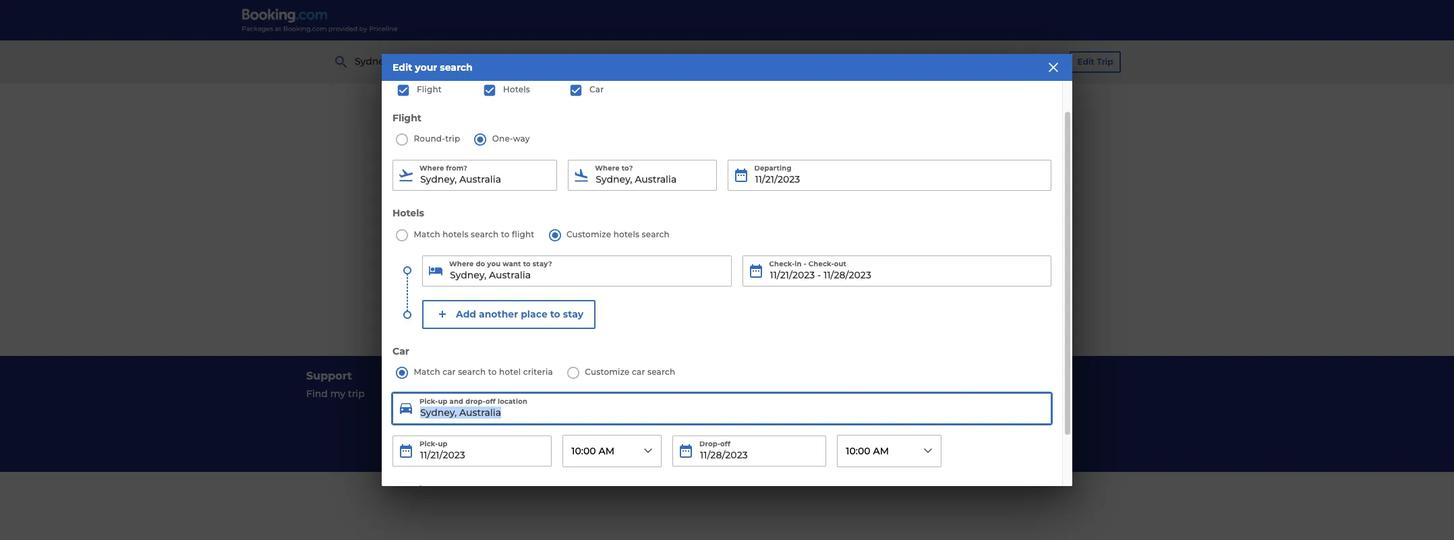 Task type: describe. For each thing, give the bounding box(es) containing it.
criteria
[[523, 367, 553, 377]]

Where from? text field
[[393, 160, 557, 191]]

edit your search
[[393, 61, 473, 74]]

your up again.
[[843, 217, 875, 233]]

find my trip link
[[306, 385, 716, 403]]

search for match car search to hotel criteria
[[458, 367, 486, 377]]

28
[[720, 55, 732, 68]]

search for match hotels search to flight
[[471, 229, 499, 239]]

unable
[[701, 217, 750, 233]]

hotel
[[499, 367, 521, 377]]

not
[[754, 424, 771, 436]]

one-way
[[490, 134, 530, 144]]

–
[[669, 55, 674, 68]]

terms and conditions
[[738, 388, 843, 400]]

none field pick-up and drop-off location
[[393, 394, 1052, 425]]

1 tue, from the left
[[614, 55, 634, 68]]

sell
[[773, 424, 789, 436]]

support find my trip
[[306, 370, 365, 400]]

do
[[738, 424, 752, 436]]

and inside the we're sorry but we were unable to complete your search. tip: check your location and dates. then, try your search again.
[[694, 237, 712, 250]]

do not sell my personal information link
[[738, 422, 1148, 440]]

edit for edit trip
[[1078, 57, 1095, 67]]

again.
[[848, 237, 877, 250]]

match hotels search to flight
[[414, 229, 535, 239]]

21
[[658, 55, 667, 68]]

Where to? text field
[[568, 160, 717, 191]]

Departing field
[[727, 160, 1052, 191]]

to inside the we're sorry but we were unable to complete your search. tip: check your location and dates. then, try your search again.
[[754, 217, 768, 233]]

Check-in - Check-out field
[[742, 256, 1052, 287]]

terms
[[738, 388, 767, 400]]

try
[[775, 237, 788, 250]]

| for tue, nov 21 – tue, nov 28
[[579, 55, 582, 68]]

match for hotels
[[414, 229, 440, 239]]

| for 2 rooms, 4 adults, 2 children
[[824, 55, 827, 68]]

information
[[853, 424, 910, 436]]

do not sell my personal information
[[738, 424, 910, 436]]

search.
[[879, 217, 929, 233]]

1 vertical spatial my
[[791, 424, 807, 436]]

Drop-off field
[[673, 436, 826, 467]]

edit trip button
[[1070, 51, 1121, 73]]

none field the 'where to?'
[[568, 160, 717, 191]]

flight
[[512, 229, 535, 239]]

sydney,
[[355, 55, 391, 68]]

car for customize
[[632, 367, 645, 377]]

1 vertical spatial car
[[393, 345, 409, 357]]

4
[[906, 55, 912, 68]]

1 vertical spatial and
[[770, 388, 788, 400]]

australia
[[394, 55, 436, 68]]

sorry
[[570, 217, 606, 233]]

0 vertical spatial hotels
[[503, 84, 530, 94]]

conditions
[[791, 388, 843, 400]]

edit for edit your search
[[393, 61, 412, 74]]

we
[[638, 217, 659, 233]]

personal
[[809, 424, 851, 436]]

Where do you want to stay? text field
[[422, 256, 731, 287]]

round-trip
[[411, 134, 460, 144]]

your down the we
[[629, 237, 650, 250]]

none field where from?
[[393, 160, 557, 191]]

we're
[[525, 217, 566, 233]]

booking.com packages image
[[241, 8, 399, 32]]



Task type: vqa. For each thing, say whether or not it's contained in the screenshot.
for
no



Task type: locate. For each thing, give the bounding box(es) containing it.
Pick-up field
[[393, 436, 552, 467]]

my inside support find my trip
[[330, 388, 345, 400]]

flight down edit your search
[[417, 84, 442, 94]]

1 horizontal spatial nov
[[699, 55, 718, 68]]

1 horizontal spatial hotels
[[503, 84, 530, 94]]

0 horizontal spatial and
[[694, 237, 712, 250]]

hotels
[[443, 229, 469, 239], [614, 229, 640, 239]]

1 horizontal spatial |
[[824, 55, 827, 68]]

customize for hotels
[[567, 229, 611, 239]]

edit left "trip"
[[1078, 57, 1095, 67]]

trip
[[445, 134, 460, 144], [348, 388, 365, 400]]

0 horizontal spatial |
[[579, 55, 582, 68]]

search for customize car search
[[647, 367, 675, 377]]

way
[[513, 134, 530, 144]]

0 vertical spatial customize
[[567, 229, 611, 239]]

match for car
[[414, 367, 440, 377]]

my right sell
[[791, 424, 807, 436]]

hotels
[[503, 84, 530, 94], [393, 207, 424, 219]]

we're sorry but we were unable to complete your search. tip: check your location and dates. then, try your search again.
[[525, 217, 929, 250]]

search
[[440, 61, 473, 74], [471, 229, 499, 239], [642, 229, 670, 239], [814, 237, 846, 250], [458, 367, 486, 377], [647, 367, 675, 377]]

tue,
[[614, 55, 634, 68], [677, 55, 696, 68]]

hotels right sorry
[[614, 229, 640, 239]]

car for match
[[443, 367, 456, 377]]

trip down support
[[348, 388, 365, 400]]

0 horizontal spatial trip
[[348, 388, 365, 400]]

hotels for match
[[443, 229, 469, 239]]

0 horizontal spatial to
[[488, 367, 497, 377]]

2 hotels from the left
[[614, 229, 640, 239]]

tue, right – in the top of the page
[[677, 55, 696, 68]]

0 horizontal spatial hotels
[[443, 229, 469, 239]]

search inside the we're sorry but we were unable to complete your search. tip: check your location and dates. then, try your search again.
[[814, 237, 846, 250]]

1 vertical spatial flight
[[393, 112, 422, 124]]

2 rooms, 4 adults, 2 children
[[860, 55, 1000, 68]]

0 horizontal spatial 2
[[860, 55, 865, 68]]

car
[[590, 84, 604, 94], [393, 345, 409, 357]]

0 vertical spatial car
[[590, 84, 604, 94]]

support
[[306, 370, 352, 382]]

customize car search
[[585, 367, 675, 377]]

hotels down where from? field
[[443, 229, 469, 239]]

1 vertical spatial customize
[[585, 367, 630, 377]]

hotels for customize
[[614, 229, 640, 239]]

1 horizontal spatial hotels
[[614, 229, 640, 239]]

1 hotels from the left
[[443, 229, 469, 239]]

1 nov from the left
[[637, 55, 655, 68]]

location
[[653, 237, 691, 250]]

1 horizontal spatial 2
[[951, 55, 956, 68]]

complete
[[772, 217, 839, 233]]

1 2 from the left
[[860, 55, 865, 68]]

Pick-up and drop-off location text field
[[393, 394, 1052, 425]]

match
[[414, 229, 440, 239], [414, 367, 440, 377]]

1 horizontal spatial and
[[770, 388, 788, 400]]

none field where do you want to stay?
[[422, 256, 731, 287]]

2 car from the left
[[632, 367, 645, 377]]

children
[[959, 55, 1000, 68]]

1 horizontal spatial tue,
[[677, 55, 696, 68]]

2 nov from the left
[[699, 55, 718, 68]]

0 horizontal spatial car
[[393, 345, 409, 357]]

1 horizontal spatial my
[[791, 424, 807, 436]]

1 horizontal spatial car
[[632, 367, 645, 377]]

trip
[[1097, 57, 1113, 67]]

0 vertical spatial trip
[[445, 134, 460, 144]]

0 vertical spatial match
[[414, 229, 440, 239]]

edit right sydney,
[[393, 61, 412, 74]]

your right sydney,
[[415, 61, 437, 74]]

then,
[[746, 237, 772, 250]]

edit
[[1078, 57, 1095, 67], [393, 61, 412, 74]]

|
[[579, 55, 582, 68], [824, 55, 827, 68]]

customize for car
[[585, 367, 630, 377]]

sydney, australia
[[355, 55, 436, 68]]

1 horizontal spatial car
[[590, 84, 604, 94]]

your down complete
[[790, 237, 812, 250]]

to left hotel
[[488, 367, 497, 377]]

0 vertical spatial and
[[694, 237, 712, 250]]

1 car from the left
[[443, 367, 456, 377]]

edit inside button
[[1078, 57, 1095, 67]]

1 vertical spatial match
[[414, 367, 440, 377]]

to left flight
[[501, 229, 510, 239]]

1 vertical spatial trip
[[348, 388, 365, 400]]

my
[[330, 388, 345, 400], [791, 424, 807, 436]]

0 horizontal spatial my
[[330, 388, 345, 400]]

1 horizontal spatial to
[[501, 229, 510, 239]]

1 horizontal spatial trip
[[445, 134, 460, 144]]

flight
[[417, 84, 442, 94], [393, 112, 422, 124]]

to
[[754, 217, 768, 233], [501, 229, 510, 239], [488, 367, 497, 377]]

tip:
[[577, 237, 593, 250]]

trip inside support find my trip
[[348, 388, 365, 400]]

adults,
[[915, 55, 948, 68]]

car
[[443, 367, 456, 377], [632, 367, 645, 377]]

0 horizontal spatial nov
[[637, 55, 655, 68]]

2 right adults,
[[951, 55, 956, 68]]

to up then,
[[754, 217, 768, 233]]

2 | from the left
[[824, 55, 827, 68]]

tue, left 21
[[614, 55, 634, 68]]

nov
[[637, 55, 655, 68], [699, 55, 718, 68]]

my down support
[[330, 388, 345, 400]]

nov left 28
[[699, 55, 718, 68]]

but
[[609, 217, 634, 233]]

2
[[860, 55, 865, 68], [951, 55, 956, 68]]

search for customize hotels search
[[642, 229, 670, 239]]

2 left rooms,
[[860, 55, 865, 68]]

and left dates.
[[694, 237, 712, 250]]

find
[[306, 388, 328, 400]]

edit trip
[[1078, 57, 1113, 67]]

and
[[694, 237, 712, 250], [770, 388, 788, 400]]

one-
[[492, 134, 513, 144]]

trip up where from? text box
[[445, 134, 460, 144]]

your
[[415, 61, 437, 74], [843, 217, 875, 233], [629, 237, 650, 250], [790, 237, 812, 250]]

1 vertical spatial hotels
[[393, 207, 424, 219]]

dates.
[[715, 237, 743, 250]]

match car search to hotel criteria
[[414, 367, 553, 377]]

tue, nov 21 – tue, nov 28
[[614, 55, 732, 68]]

2 match from the top
[[414, 367, 440, 377]]

0 vertical spatial flight
[[417, 84, 442, 94]]

rooms,
[[868, 55, 904, 68]]

0 horizontal spatial edit
[[393, 61, 412, 74]]

0 horizontal spatial car
[[443, 367, 456, 377]]

0 horizontal spatial hotels
[[393, 207, 424, 219]]

2 2 from the left
[[951, 55, 956, 68]]

were
[[662, 217, 698, 233]]

1 match from the top
[[414, 229, 440, 239]]

0 vertical spatial my
[[330, 388, 345, 400]]

to for car
[[488, 367, 497, 377]]

to for hotels
[[501, 229, 510, 239]]

2 tue, from the left
[[677, 55, 696, 68]]

check
[[596, 237, 626, 250]]

None field
[[393, 160, 557, 191], [568, 160, 717, 191], [422, 256, 731, 287], [393, 394, 1052, 425]]

customize
[[567, 229, 611, 239], [585, 367, 630, 377]]

0 horizontal spatial tue,
[[614, 55, 634, 68]]

search for edit your search
[[440, 61, 473, 74]]

customize hotels search
[[567, 229, 670, 239]]

terms and conditions link
[[738, 385, 1148, 403]]

1 horizontal spatial edit
[[1078, 57, 1095, 67]]

nov left 21
[[637, 55, 655, 68]]

travelers
[[393, 484, 437, 496]]

1 | from the left
[[579, 55, 582, 68]]

round-
[[414, 134, 445, 144]]

and right terms
[[770, 388, 788, 400]]

2 horizontal spatial to
[[754, 217, 768, 233]]

flight up round-
[[393, 112, 422, 124]]



